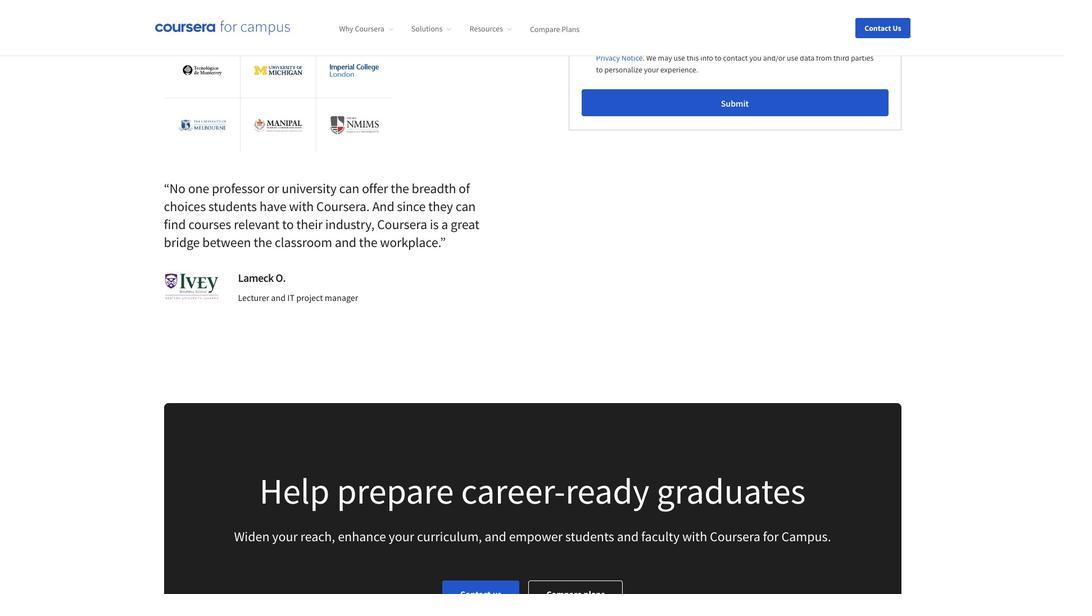 Task type: vqa. For each thing, say whether or not it's contained in the screenshot.
mastertrack® certificates Link
no



Task type: locate. For each thing, give the bounding box(es) containing it.
students down ready
[[565, 528, 614, 546]]

data
[[800, 53, 815, 63]]

coursera right why
[[355, 24, 384, 34]]

a
[[441, 216, 448, 233]]

and/or
[[763, 53, 785, 63]]

0 horizontal spatial use
[[674, 53, 685, 63]]

submit button
[[582, 89, 889, 116]]

no
[[170, 180, 185, 197]]

may
[[658, 53, 672, 63]]

1 vertical spatial can
[[456, 198, 476, 215]]

contact us
[[865, 23, 901, 33]]

your down . we
[[644, 64, 659, 75]]

0 vertical spatial students
[[208, 198, 257, 215]]

0 horizontal spatial your
[[272, 528, 298, 546]]

parties
[[851, 53, 874, 63]]

experience.
[[661, 64, 698, 75]]

project
[[296, 292, 323, 303]]

0 vertical spatial with
[[289, 198, 314, 215]]

lecturer
[[238, 292, 269, 303]]

lameck o.
[[238, 271, 286, 285]]

compare plans link
[[530, 24, 580, 34]]

with right the faculty
[[682, 528, 707, 546]]

1 horizontal spatial your
[[389, 528, 414, 546]]

0 vertical spatial to
[[715, 53, 722, 63]]

can up coursera.
[[339, 180, 359, 197]]

1 vertical spatial with
[[682, 528, 707, 546]]

o.
[[276, 271, 286, 285]]

use left data
[[787, 53, 799, 63]]

breadth
[[412, 180, 456, 197]]

to inside no one professor or university can offer the breadth of choices students have with coursera. and since they can find courses relevant to their industry, coursera is a great bridge between the classroom and the workplace.
[[282, 216, 294, 233]]

to down privacy notice link on the top right of the page
[[596, 64, 603, 75]]

to
[[715, 53, 722, 63], [596, 64, 603, 75], [282, 216, 294, 233]]

coursera inside no one professor or university can offer the breadth of choices students have with coursera. and since they can find courses relevant to their industry, coursera is a great bridge between the classroom and the workplace.
[[377, 216, 427, 233]]

coursera
[[355, 24, 384, 34], [377, 216, 427, 233], [710, 528, 761, 546]]

use
[[674, 53, 685, 63], [787, 53, 799, 63]]

1 horizontal spatial with
[[682, 528, 707, 546]]

is
[[430, 216, 439, 233]]

workplace.
[[380, 234, 440, 251]]

with
[[289, 198, 314, 215], [682, 528, 707, 546]]

coursera.
[[316, 198, 370, 215]]

can
[[339, 180, 359, 197], [456, 198, 476, 215]]

1 horizontal spatial use
[[787, 53, 799, 63]]

info
[[701, 53, 713, 63]]

2 horizontal spatial your
[[644, 64, 659, 75]]

graduates
[[657, 469, 806, 514]]

0 horizontal spatial to
[[282, 216, 294, 233]]

resources link
[[470, 24, 512, 34]]

students inside no one professor or university can offer the breadth of choices students have with coursera. and since they can find courses relevant to their industry, coursera is a great bridge between the classroom and the workplace.
[[208, 198, 257, 215]]

classroom
[[275, 234, 332, 251]]

coursera left the 'for'
[[710, 528, 761, 546]]

the down 'relevant' at left
[[254, 234, 272, 251]]

with down university
[[289, 198, 314, 215]]

use up experience.
[[674, 53, 685, 63]]

it
[[287, 292, 295, 303]]

for
[[763, 528, 779, 546]]

enhance
[[338, 528, 386, 546]]

lameck
[[238, 271, 274, 285]]

submit
[[721, 98, 749, 109]]

your right enhance
[[389, 528, 414, 546]]

tecnológico de monterrey image
[[178, 65, 226, 76]]

coursera up workplace.
[[377, 216, 427, 233]]

this
[[687, 53, 699, 63]]

students down professor
[[208, 198, 257, 215]]

us
[[893, 23, 901, 33]]

0 horizontal spatial students
[[208, 198, 257, 215]]

2 vertical spatial coursera
[[710, 528, 761, 546]]

1 use from the left
[[674, 53, 685, 63]]

and
[[335, 234, 356, 251], [271, 292, 286, 303], [485, 528, 506, 546], [617, 528, 639, 546]]

contact
[[865, 23, 891, 33]]

the up since
[[391, 180, 409, 197]]

0 horizontal spatial with
[[289, 198, 314, 215]]

why
[[339, 24, 353, 34]]

2 vertical spatial to
[[282, 216, 294, 233]]

the down industry,
[[359, 234, 378, 251]]

and left the faculty
[[617, 528, 639, 546]]

and down industry,
[[335, 234, 356, 251]]

to left the their
[[282, 216, 294, 233]]

university of michigan image
[[254, 66, 303, 75]]

1 horizontal spatial to
[[596, 64, 603, 75]]

your
[[644, 64, 659, 75], [272, 528, 298, 546], [389, 528, 414, 546]]

1 vertical spatial coursera
[[377, 216, 427, 233]]

ready
[[566, 469, 650, 514]]

the
[[391, 180, 409, 197], [254, 234, 272, 251], [359, 234, 378, 251]]

no one professor or university can offer the breadth of choices students have with coursera. and since they can find courses relevant to their industry, coursera is a great bridge between the classroom and the workplace.
[[164, 180, 480, 251]]

you
[[750, 53, 762, 63]]

0 vertical spatial can
[[339, 180, 359, 197]]

campus.
[[782, 528, 831, 546]]

and left empower
[[485, 528, 506, 546]]

resources
[[470, 24, 503, 34]]

can up great
[[456, 198, 476, 215]]

your left reach,
[[272, 528, 298, 546]]

help
[[259, 469, 330, 514]]

between
[[202, 234, 251, 251]]

great
[[451, 216, 480, 233]]

students
[[208, 198, 257, 215], [565, 528, 614, 546]]

1 horizontal spatial students
[[565, 528, 614, 546]]

1 horizontal spatial can
[[456, 198, 476, 215]]

to right info
[[715, 53, 722, 63]]

curriculum,
[[417, 528, 482, 546]]

professor
[[212, 180, 265, 197]]

why coursera link
[[339, 24, 393, 34]]

courses
[[188, 216, 231, 233]]



Task type: describe. For each thing, give the bounding box(es) containing it.
why coursera
[[339, 24, 384, 34]]

compare
[[530, 24, 560, 34]]

faculty
[[641, 528, 680, 546]]

offer
[[362, 180, 388, 197]]

have
[[260, 198, 286, 215]]

solutions
[[411, 24, 443, 34]]

they
[[428, 198, 453, 215]]

third
[[834, 53, 850, 63]]

career-
[[461, 469, 566, 514]]

privacy notice
[[596, 53, 643, 63]]

plans
[[562, 24, 580, 34]]

2 use from the left
[[787, 53, 799, 63]]

personalize
[[605, 64, 643, 75]]

widen your reach, enhance your curriculum, and empower students and faculty with coursera for campus.
[[234, 528, 831, 546]]

reach,
[[301, 528, 335, 546]]

of
[[459, 180, 470, 197]]

1 horizontal spatial the
[[359, 234, 378, 251]]

imperial college london image
[[330, 64, 379, 77]]

coursera for campus image
[[155, 20, 290, 36]]

contact
[[723, 53, 748, 63]]

. we may use this info to contact you and/or use data from third parties to personalize your experience.
[[596, 53, 874, 75]]

or
[[267, 180, 279, 197]]

. we
[[643, 53, 657, 63]]

1 vertical spatial students
[[565, 528, 614, 546]]

lecturer and it project manager
[[238, 292, 358, 303]]

nmims image
[[330, 117, 379, 134]]

2 horizontal spatial to
[[715, 53, 722, 63]]

empower
[[509, 528, 563, 546]]

university
[[282, 180, 337, 197]]

widen
[[234, 528, 270, 546]]

relevant
[[234, 216, 280, 233]]

manipal university image
[[254, 119, 303, 132]]

manager
[[325, 292, 358, 303]]

the university of melbourne image
[[178, 112, 226, 139]]

0 horizontal spatial the
[[254, 234, 272, 251]]

prepare
[[337, 469, 454, 514]]

and inside no one professor or university can offer the breadth of choices students have with coursera. and since they can find courses relevant to their industry, coursera is a great bridge between the classroom and the workplace.
[[335, 234, 356, 251]]

since
[[397, 198, 426, 215]]

and left it
[[271, 292, 286, 303]]

help prepare career-ready graduates
[[259, 469, 806, 514]]

bridge
[[164, 234, 200, 251]]

find
[[164, 216, 186, 233]]

choices
[[164, 198, 206, 215]]

contact us button
[[856, 18, 910, 38]]

solutions link
[[411, 24, 452, 34]]

their
[[296, 216, 323, 233]]

2 horizontal spatial the
[[391, 180, 409, 197]]

from
[[816, 53, 832, 63]]

privacy notice link
[[596, 52, 643, 64]]

with inside no one professor or university can offer the breadth of choices students have with coursera. and since they can find courses relevant to their industry, coursera is a great bridge between the classroom and the workplace.
[[289, 198, 314, 215]]

ivey business school image
[[164, 273, 220, 301]]

industry,
[[325, 216, 375, 233]]

your inside . we may use this info to contact you and/or use data from third parties to personalize your experience.
[[644, 64, 659, 75]]

0 vertical spatial coursera
[[355, 24, 384, 34]]

0 horizontal spatial can
[[339, 180, 359, 197]]

compare plans
[[530, 24, 580, 34]]

1 vertical spatial to
[[596, 64, 603, 75]]

one
[[188, 180, 209, 197]]

and
[[372, 198, 394, 215]]



